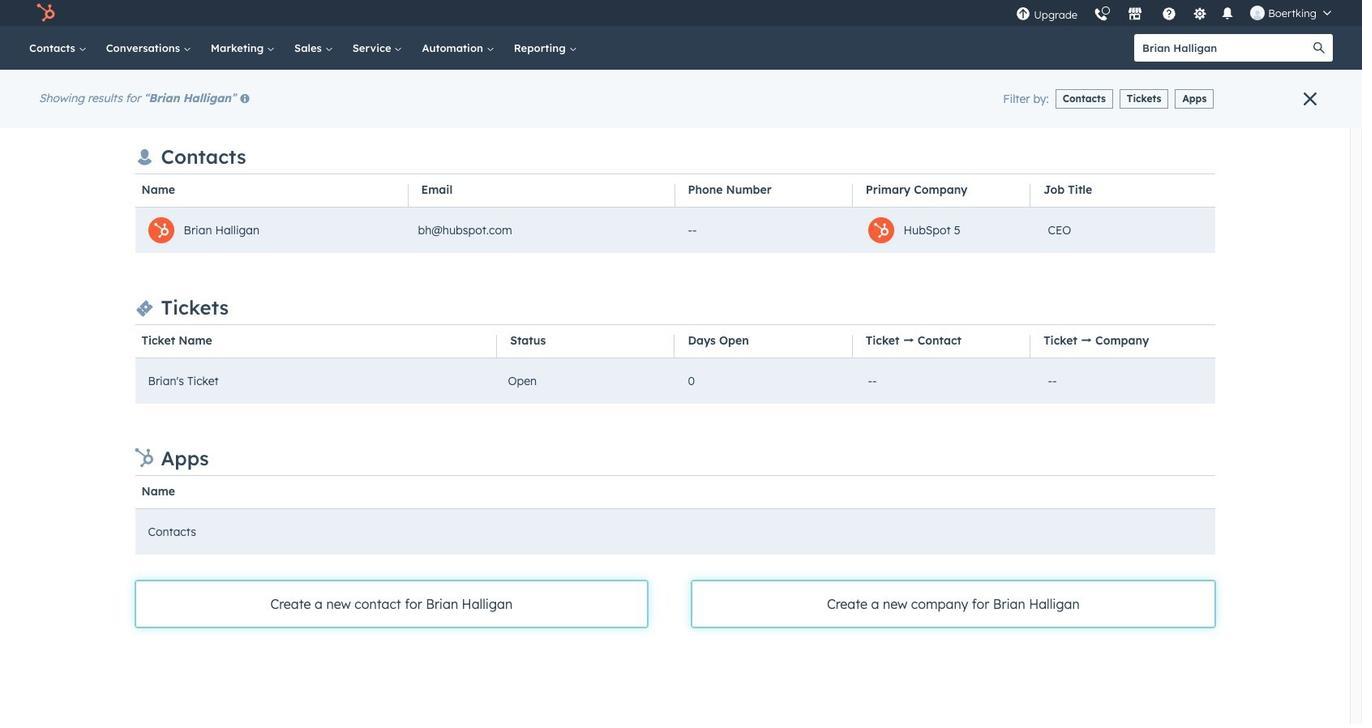 Task type: describe. For each thing, give the bounding box(es) containing it.
Search HubSpot search field
[[1135, 34, 1306, 62]]

link opens in a new window image
[[393, 624, 405, 636]]



Task type: vqa. For each thing, say whether or not it's contained in the screenshot.
Marketplaces image at top
yes



Task type: locate. For each thing, give the bounding box(es) containing it.
[object object] complete progress bar
[[950, 349, 988, 354]]

marketplaces image
[[1128, 7, 1143, 22]]

progress bar
[[440, 125, 578, 141]]

link opens in a new window image
[[393, 621, 405, 640]]

bob king image
[[1251, 6, 1265, 20]]

menu
[[1008, 0, 1343, 26]]

user guides element
[[249, 70, 414, 246]]



